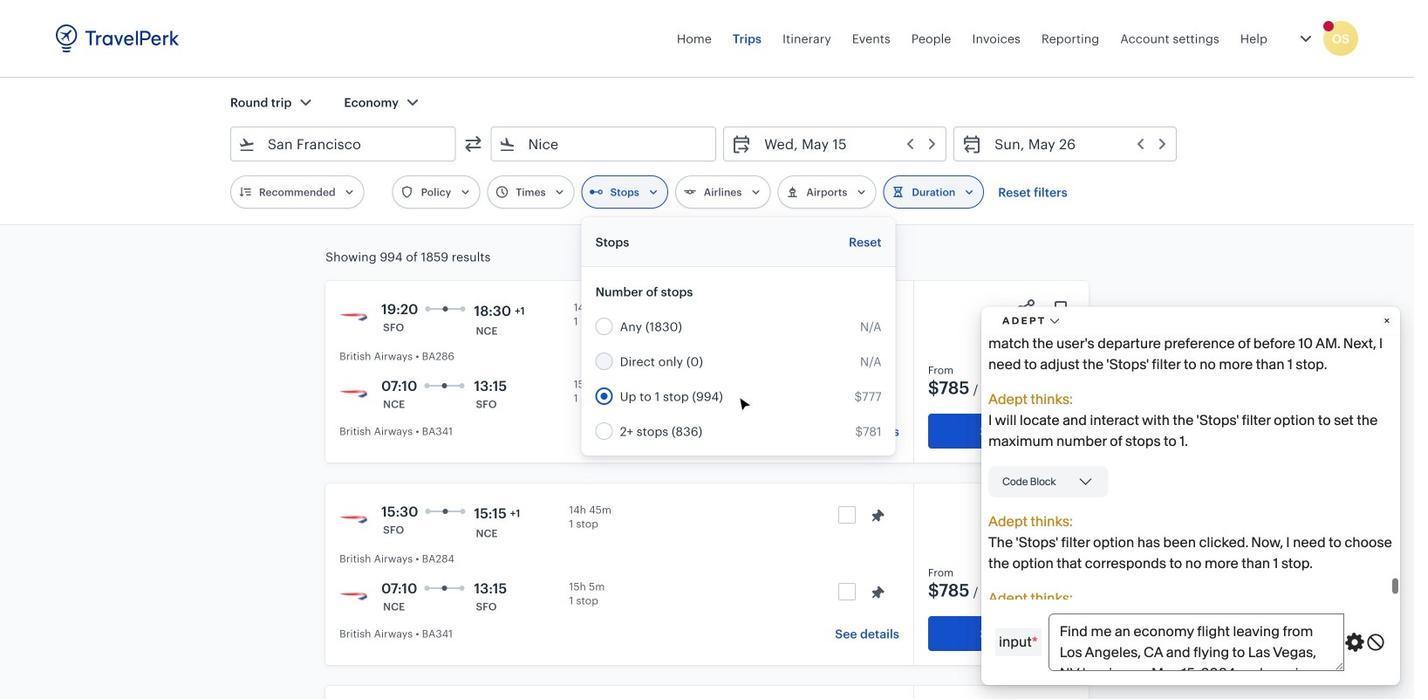 Task type: locate. For each thing, give the bounding box(es) containing it.
Depart field
[[752, 130, 939, 158]]

2 british airways image from the top
[[340, 581, 368, 609]]

1 vertical spatial british airways image
[[340, 581, 368, 609]]

1 vertical spatial british airways image
[[340, 504, 368, 532]]

2 british airways image from the top
[[340, 504, 368, 532]]

0 vertical spatial british airways image
[[340, 302, 368, 330]]

To search field
[[516, 130, 693, 158]]

british airways image
[[340, 379, 368, 407], [340, 504, 368, 532]]

0 vertical spatial british airways image
[[340, 379, 368, 407]]

british airways image
[[340, 302, 368, 330], [340, 581, 368, 609]]

1 british airways image from the top
[[340, 379, 368, 407]]



Task type: vqa. For each thing, say whether or not it's contained in the screenshot.
Return "text box" at the bottom left
no



Task type: describe. For each thing, give the bounding box(es) containing it.
1 british airways image from the top
[[340, 302, 368, 330]]

Return field
[[983, 130, 1170, 158]]

From search field
[[256, 130, 432, 158]]



